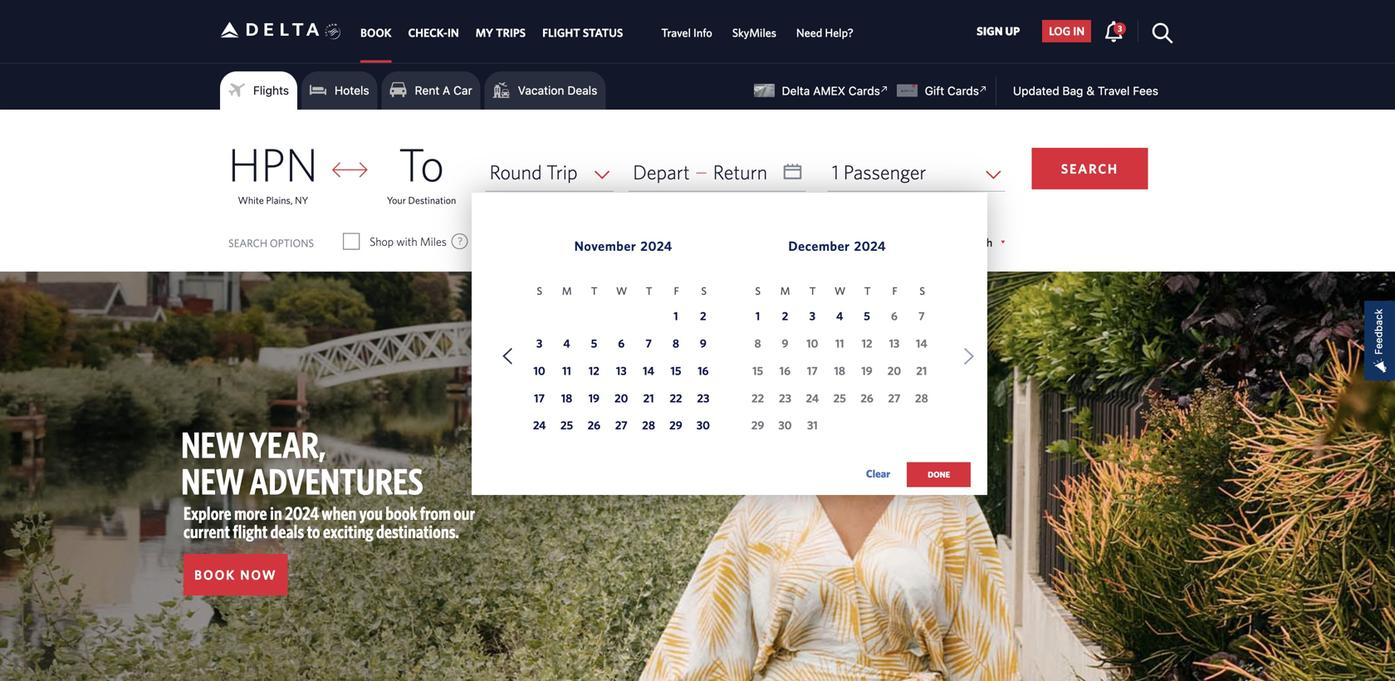 Task type: locate. For each thing, give the bounding box(es) containing it.
1 16 from the left
[[698, 364, 709, 377]]

0 horizontal spatial 1
[[674, 309, 678, 323]]

15 link
[[665, 362, 687, 383]]

2 link down december
[[774, 307, 796, 329]]

t down "december 2024"
[[864, 285, 871, 297]]

3 link
[[1104, 20, 1126, 41], [802, 307, 823, 329], [529, 334, 550, 356]]

1 horizontal spatial m
[[781, 285, 790, 297]]

18 inside 18 link
[[561, 391, 572, 405]]

1 vertical spatial 6
[[618, 336, 625, 350]]

9 right '8' link
[[700, 336, 707, 350]]

new year, new adventures
[[181, 423, 423, 502]]

travel left 'info'
[[661, 26, 691, 39]]

0 horizontal spatial 5
[[591, 336, 597, 350]]

bag
[[1063, 84, 1084, 98]]

1 vertical spatial 19
[[589, 391, 600, 405]]

vacation deals link
[[493, 78, 597, 103]]

1 vertical spatial book
[[194, 567, 236, 582]]

1 horizontal spatial 5
[[864, 309, 870, 323]]

0 horizontal spatial in
[[270, 503, 282, 524]]

4 link down "december 2024"
[[829, 307, 851, 329]]

this link opens another site in a new window that may not follow the same accessibility policies as delta air lines. image for delta amex cards
[[877, 81, 893, 97]]

1 horizontal spatial 2
[[782, 309, 788, 323]]

0 vertical spatial 14
[[916, 336, 928, 350]]

book right skyteam image
[[360, 26, 392, 39]]

s down advanced
[[920, 285, 925, 297]]

1 horizontal spatial 2024
[[641, 238, 673, 253]]

1 vertical spatial 28
[[642, 418, 655, 432]]

2 this link opens another site in a new window that may not follow the same accessibility policies as delta air lines. image from the left
[[976, 81, 992, 97]]

1 vertical spatial search
[[228, 237, 267, 249]]

m down december
[[781, 285, 790, 297]]

explore
[[184, 503, 232, 524]]

in
[[448, 26, 459, 39]]

flight status link
[[542, 18, 623, 48]]

1 vertical spatial 4
[[563, 336, 570, 350]]

0 horizontal spatial 25
[[561, 418, 573, 432]]

12 link
[[583, 362, 605, 383]]

advanced search
[[908, 235, 993, 249]]

2 vertical spatial 3 link
[[529, 334, 550, 356]]

29 left the 31 at bottom right
[[752, 418, 764, 432]]

in inside log in button
[[1073, 24, 1085, 38]]

flights link
[[228, 78, 289, 103]]

in inside 'explore more in 2024 when you book from our current flight deals to exciting destinations.'
[[270, 503, 282, 524]]

this link opens another site in a new window that may not follow the same accessibility policies as delta air lines. image
[[877, 81, 893, 97], [976, 81, 992, 97]]

3 right log in
[[1118, 24, 1122, 33]]

5 link
[[856, 307, 878, 329], [583, 334, 605, 356]]

15 down '8' link
[[671, 364, 681, 377]]

1 horizontal spatial 26
[[861, 391, 874, 405]]

15
[[671, 364, 681, 377], [753, 364, 763, 377]]

white
[[238, 194, 264, 206]]

29 down 22 link
[[670, 418, 683, 432]]

t down november
[[591, 285, 598, 297]]

0 horizontal spatial 22
[[670, 391, 682, 405]]

0 horizontal spatial 2
[[700, 309, 707, 323]]

30 left the 31 at bottom right
[[779, 418, 792, 432]]

2024 for november 2024
[[641, 238, 673, 253]]

0 vertical spatial 27
[[888, 391, 901, 405]]

23 down '16' link
[[697, 391, 710, 405]]

0 vertical spatial 5
[[864, 309, 870, 323]]

1 link down flexible
[[747, 307, 769, 329]]

16
[[698, 364, 709, 377], [780, 364, 791, 377]]

search down white
[[228, 237, 267, 249]]

1 horizontal spatial 30
[[779, 418, 792, 432]]

0 horizontal spatial 3
[[536, 336, 543, 350]]

9 right the 9 'link'
[[782, 336, 789, 350]]

0 horizontal spatial 23
[[697, 391, 710, 405]]

1 vertical spatial in
[[270, 503, 282, 524]]

18
[[834, 364, 845, 377], [561, 391, 572, 405]]

3 link right log in
[[1104, 20, 1126, 41]]

26 link
[[583, 416, 605, 438]]

27 down 20 link
[[615, 418, 628, 432]]

1 horizontal spatial 2 link
[[774, 307, 796, 329]]

refundable
[[518, 235, 571, 248]]

1 link up '8' link
[[665, 307, 687, 329]]

0 horizontal spatial 21
[[643, 391, 654, 405]]

0 horizontal spatial 7
[[646, 336, 652, 350]]

gift cards link
[[897, 81, 992, 98]]

2 horizontal spatial 1
[[832, 160, 839, 184]]

1 vertical spatial 24
[[533, 418, 546, 432]]

16 inside '16' link
[[698, 364, 709, 377]]

1 m from the left
[[562, 285, 572, 297]]

0 horizontal spatial 26
[[588, 418, 601, 432]]

my
[[476, 26, 493, 39]]

2 link up the 9 'link'
[[693, 307, 714, 329]]

2 link
[[693, 307, 714, 329], [774, 307, 796, 329]]

search for search
[[1061, 161, 1119, 176]]

2 w from the left
[[835, 285, 846, 297]]

3 link down december
[[802, 307, 823, 329]]

1 inside field
[[832, 160, 839, 184]]

1 2 link from the left
[[693, 307, 714, 329]]

delta air lines image
[[220, 4, 320, 56]]

1 1 link from the left
[[665, 307, 687, 329]]

1 vertical spatial 27
[[615, 418, 628, 432]]

tab list containing book
[[352, 0, 864, 63]]

1 horizontal spatial 5 link
[[856, 307, 878, 329]]

1 vertical spatial 11
[[562, 364, 571, 377]]

this link opens another site in a new window that may not follow the same accessibility policies as delta air lines. image inside delta amex cards link
[[877, 81, 893, 97]]

0 vertical spatial 5 link
[[856, 307, 878, 329]]

0 horizontal spatial 28
[[642, 418, 655, 432]]

1 vertical spatial 5 link
[[583, 334, 605, 356]]

25
[[834, 391, 846, 405], [561, 418, 573, 432]]

2 9 from the left
[[782, 336, 789, 350]]

5
[[864, 309, 870, 323], [591, 336, 597, 350]]

22 down '15' 'link'
[[670, 391, 682, 405]]

1 vertical spatial 7
[[646, 336, 652, 350]]

1 horizontal spatial 24
[[806, 391, 819, 405]]

flights
[[253, 83, 289, 97]]

2 2 link from the left
[[774, 307, 796, 329]]

1 vertical spatial 21
[[643, 391, 654, 405]]

new
[[181, 423, 244, 466], [181, 460, 244, 502]]

0 horizontal spatial 10
[[534, 364, 545, 377]]

check-
[[408, 26, 448, 39]]

exciting
[[323, 521, 374, 542]]

1 up '8' link
[[674, 309, 678, 323]]

4 link up '11' link
[[556, 334, 578, 356]]

22
[[670, 391, 682, 405], [752, 391, 764, 405]]

8 right the 9 'link'
[[755, 336, 761, 350]]

w down "december 2024"
[[835, 285, 846, 297]]

0 vertical spatial in
[[1073, 24, 1085, 38]]

28 link
[[638, 416, 660, 438]]

1 30 from the left
[[697, 418, 710, 432]]

1 cards from the left
[[849, 84, 880, 98]]

w for november
[[616, 285, 627, 297]]

cards right amex
[[849, 84, 880, 98]]

3 s from the left
[[755, 285, 761, 297]]

5 left 6 link
[[591, 336, 597, 350]]

0 horizontal spatial 2 link
[[693, 307, 714, 329]]

1 29 from the left
[[670, 418, 683, 432]]

1 horizontal spatial f
[[893, 285, 898, 297]]

1 f from the left
[[674, 285, 679, 297]]

1 vertical spatial 5
[[591, 336, 597, 350]]

0 horizontal spatial search
[[228, 237, 267, 249]]

none text field inside book tab panel
[[629, 153, 806, 191]]

hpn
[[228, 137, 318, 191]]

30
[[697, 418, 710, 432], [779, 418, 792, 432]]

s down dates
[[701, 285, 707, 297]]

8
[[673, 336, 679, 350], [755, 336, 761, 350]]

26 up clear
[[861, 391, 874, 405]]

2 30 from the left
[[779, 418, 792, 432]]

3 up 10 link
[[536, 336, 543, 350]]

1 horizontal spatial in
[[1073, 24, 1085, 38]]

28 down 21 link
[[642, 418, 655, 432]]

m
[[562, 285, 572, 297], [781, 285, 790, 297]]

plains,
[[266, 194, 293, 206]]

0 horizontal spatial 6
[[618, 336, 625, 350]]

1 9 from the left
[[700, 336, 707, 350]]

dates
[[685, 235, 711, 248]]

0 horizontal spatial 11
[[562, 364, 571, 377]]

in right more
[[270, 503, 282, 524]]

2 8 from the left
[[755, 336, 761, 350]]

8 right 7 link
[[673, 336, 679, 350]]

1 horizontal spatial 9
[[782, 336, 789, 350]]

trips
[[496, 26, 526, 39]]

1 horizontal spatial 10
[[807, 336, 818, 350]]

None text field
[[629, 153, 806, 191]]

1 horizontal spatial 18
[[834, 364, 845, 377]]

12 inside 12 link
[[589, 364, 600, 377]]

1 down flexible
[[756, 309, 760, 323]]

16 down the 9 'link'
[[698, 364, 709, 377]]

5 for the topmost 5 link
[[864, 309, 870, 323]]

0 horizontal spatial 15
[[671, 364, 681, 377]]

17
[[807, 364, 818, 377], [534, 391, 545, 405]]

0 horizontal spatial book
[[194, 567, 236, 582]]

0 horizontal spatial 29
[[670, 418, 683, 432]]

more
[[234, 503, 267, 524]]

rent a car
[[415, 83, 472, 97]]

2 horizontal spatial 2024
[[854, 238, 886, 253]]

t down my dates are flexible option
[[646, 285, 652, 297]]

1 vertical spatial 20
[[615, 391, 628, 405]]

m for december
[[781, 285, 790, 297]]

book left now
[[194, 567, 236, 582]]

search inside button
[[1061, 161, 1119, 176]]

my
[[666, 235, 683, 248]]

0 vertical spatial 10
[[807, 336, 818, 350]]

28
[[915, 391, 928, 405], [642, 418, 655, 432]]

17 link
[[529, 389, 550, 411]]

2 2 from the left
[[782, 309, 788, 323]]

2 vertical spatial 3
[[536, 336, 543, 350]]

need help? link
[[796, 18, 854, 48]]

0 vertical spatial 3
[[1118, 24, 1122, 33]]

21 link
[[638, 389, 660, 411]]

1 Passenger field
[[828, 153, 1005, 191]]

4 up '11' link
[[563, 336, 570, 350]]

2 new from the top
[[181, 460, 244, 502]]

2 horizontal spatial 3
[[1118, 24, 1122, 33]]

1 horizontal spatial 6
[[891, 309, 898, 323]]

16 link
[[693, 362, 714, 383]]

30 down 23 link
[[697, 418, 710, 432]]

1 link for december 2024
[[747, 307, 769, 329]]

november
[[574, 238, 636, 253]]

delta
[[782, 84, 810, 98]]

0 horizontal spatial 19
[[589, 391, 600, 405]]

t down december
[[810, 285, 816, 297]]

7 down advanced
[[919, 309, 925, 323]]

1 15 from the left
[[671, 364, 681, 377]]

24 link
[[529, 416, 550, 438]]

to
[[399, 137, 444, 191]]

11 link
[[556, 362, 578, 383]]

0 horizontal spatial 16
[[698, 364, 709, 377]]

24 down 17 link
[[533, 418, 546, 432]]

updated bag & travel fees link
[[997, 84, 1159, 98]]

10 up the 31 at bottom right
[[807, 336, 818, 350]]

2024 right december
[[854, 238, 886, 253]]

4 for bottom 4 link
[[563, 336, 570, 350]]

Shop with Miles checkbox
[[344, 233, 359, 250]]

w
[[616, 285, 627, 297], [835, 285, 846, 297]]

w for december
[[835, 285, 846, 297]]

1 horizontal spatial cards
[[948, 84, 979, 98]]

1 vertical spatial 14
[[643, 364, 654, 377]]

you
[[359, 503, 383, 524]]

0 horizontal spatial cards
[[849, 84, 880, 98]]

log in button
[[1043, 20, 1092, 42]]

this link opens another site in a new window that may not follow the same accessibility policies as delta air lines. image right the gift
[[976, 81, 992, 97]]

1 horizontal spatial 21
[[916, 364, 927, 377]]

1 this link opens another site in a new window that may not follow the same accessibility policies as delta air lines. image from the left
[[877, 81, 893, 97]]

2 1 link from the left
[[747, 307, 769, 329]]

in right log
[[1073, 24, 1085, 38]]

this link opens another site in a new window that may not follow the same accessibility policies as delta air lines. image left the gift
[[877, 81, 893, 97]]

done
[[928, 470, 950, 479]]

search down the &
[[1061, 161, 1119, 176]]

2 f from the left
[[893, 285, 898, 297]]

2 link for december 2024
[[774, 307, 796, 329]]

1 horizontal spatial book
[[360, 26, 392, 39]]

1 horizontal spatial search
[[1061, 161, 1119, 176]]

w down "november 2024"
[[616, 285, 627, 297]]

21
[[916, 364, 927, 377], [643, 391, 654, 405]]

22 right 23 link
[[752, 391, 764, 405]]

3 down december
[[810, 309, 816, 323]]

0 horizontal spatial 1 link
[[665, 307, 687, 329]]

1 vertical spatial 3 link
[[802, 307, 823, 329]]

5 link down "december 2024"
[[856, 307, 878, 329]]

1 horizontal spatial 17
[[807, 364, 818, 377]]

s down refundable
[[537, 285, 542, 297]]

1 horizontal spatial 22
[[752, 391, 764, 405]]

17 inside 17 link
[[534, 391, 545, 405]]

travel right the &
[[1098, 84, 1130, 98]]

5 link left 6 link
[[583, 334, 605, 356]]

15 right '16' link
[[753, 364, 763, 377]]

3
[[1118, 24, 1122, 33], [810, 309, 816, 323], [536, 336, 543, 350]]

1 horizontal spatial 12
[[862, 336, 873, 350]]

2 m from the left
[[781, 285, 790, 297]]

0 vertical spatial 4 link
[[829, 307, 851, 329]]

4 down "december 2024"
[[836, 309, 843, 323]]

7 right 6 link
[[646, 336, 652, 350]]

2024 inside 'explore more in 2024 when you book from our current flight deals to exciting destinations.'
[[285, 503, 319, 524]]

cards
[[849, 84, 880, 98], [948, 84, 979, 98]]

1 link
[[665, 307, 687, 329], [747, 307, 769, 329]]

1 left passenger
[[832, 160, 839, 184]]

cards right the gift
[[948, 84, 979, 98]]

9
[[700, 336, 707, 350], [782, 336, 789, 350]]

30 inside 'link'
[[697, 418, 710, 432]]

log in
[[1049, 24, 1085, 38]]

1 horizontal spatial 19
[[862, 364, 873, 377]]

0 horizontal spatial 4
[[563, 336, 570, 350]]

10 left '11' link
[[534, 364, 545, 377]]

5 for left 5 link
[[591, 336, 597, 350]]

f for november 2024
[[674, 285, 679, 297]]

4 t from the left
[[864, 285, 871, 297]]

log
[[1049, 24, 1071, 38]]

3 link up 10 link
[[529, 334, 550, 356]]

26 down '19' link
[[588, 418, 601, 432]]

travel
[[661, 26, 691, 39], [1098, 84, 1130, 98]]

16 right '16' link
[[780, 364, 791, 377]]

check-in link
[[408, 18, 459, 48]]

this link opens another site in a new window that may not follow the same accessibility policies as delta air lines. image inside gift cards link
[[976, 81, 992, 97]]

explore more in 2024 when you book from our current flight deals to exciting destinations.
[[184, 503, 475, 542]]

20 link
[[611, 389, 632, 411]]

0 vertical spatial book
[[360, 26, 392, 39]]

sign up link
[[970, 20, 1027, 42]]

1 horizontal spatial 23
[[779, 391, 792, 405]]

to
[[307, 521, 320, 542]]

6 link
[[611, 334, 632, 356]]

0 horizontal spatial 14
[[643, 364, 654, 377]]

this link opens another site in a new window that may not follow the same accessibility policies as delta air lines. image for gift cards
[[976, 81, 992, 97]]

1 new from the top
[[181, 423, 244, 466]]

m down refundable fares
[[562, 285, 572, 297]]

skyteam image
[[325, 6, 341, 58]]

tab list
[[352, 0, 864, 63]]

1 horizontal spatial 28
[[915, 391, 928, 405]]

27
[[888, 391, 901, 405], [615, 418, 628, 432]]

info
[[694, 26, 712, 39]]

13
[[889, 336, 900, 350], [616, 364, 627, 377]]

1 horizontal spatial 11
[[835, 336, 844, 350]]

19
[[862, 364, 873, 377], [589, 391, 600, 405]]

1 horizontal spatial 13
[[889, 336, 900, 350]]

0 horizontal spatial 8
[[673, 336, 679, 350]]

28 up done
[[915, 391, 928, 405]]

23 right 23 link
[[779, 391, 792, 405]]

29 link
[[665, 416, 687, 438]]

5 down "december 2024"
[[864, 309, 870, 323]]

1 w from the left
[[616, 285, 627, 297]]

book
[[386, 503, 417, 524]]

2024 left dates
[[641, 238, 673, 253]]

2024
[[641, 238, 673, 253], [854, 238, 886, 253], [285, 503, 319, 524]]

amex
[[813, 84, 846, 98]]

24 up the 31 at bottom right
[[806, 391, 819, 405]]

0 vertical spatial 3 link
[[1104, 20, 1126, 41]]

delta amex cards link
[[754, 81, 893, 98]]

17 up the 31 at bottom right
[[807, 364, 818, 377]]

0 horizontal spatial 17
[[534, 391, 545, 405]]

rent
[[415, 83, 440, 97]]

27 up clear
[[888, 391, 901, 405]]

1 2 from the left
[[700, 309, 707, 323]]

30 link
[[693, 416, 714, 438]]

shop with miles
[[370, 235, 447, 248]]

s down flexible
[[755, 285, 761, 297]]

17 down 10 link
[[534, 391, 545, 405]]

2024 left when
[[285, 503, 319, 524]]



Task type: describe. For each thing, give the bounding box(es) containing it.
up
[[1005, 24, 1020, 38]]

2 29 from the left
[[752, 418, 764, 432]]

need
[[796, 26, 823, 39]]

0 vertical spatial 26
[[861, 391, 874, 405]]

vacation deals
[[518, 83, 597, 97]]

vacation
[[518, 83, 564, 97]]

from
[[420, 503, 451, 524]]

skymiles
[[732, 26, 777, 39]]

need help?
[[796, 26, 854, 39]]

my dates are flexible
[[666, 235, 766, 248]]

10 link
[[529, 362, 550, 383]]

search options
[[228, 237, 314, 249]]

19 link
[[583, 389, 605, 411]]

2024 for december 2024
[[854, 238, 886, 253]]

1 s from the left
[[537, 285, 542, 297]]

book now link
[[184, 554, 288, 596]]

skymiles link
[[732, 18, 777, 48]]

0 horizontal spatial 3 link
[[529, 334, 550, 356]]

1 23 from the left
[[697, 391, 710, 405]]

passenger
[[844, 160, 926, 184]]

fees
[[1133, 84, 1159, 98]]

4 s from the left
[[920, 285, 925, 297]]

my trips link
[[476, 18, 526, 48]]

gift
[[925, 84, 945, 98]]

25 link
[[556, 416, 578, 438]]

1 for december 2024
[[756, 309, 760, 323]]

a
[[443, 83, 450, 97]]

14 link
[[638, 362, 660, 383]]

book for book now
[[194, 567, 236, 582]]

23 link
[[693, 389, 714, 411]]

2 23 from the left
[[779, 391, 792, 405]]

7 link
[[638, 334, 660, 356]]

search for search options
[[228, 237, 267, 249]]

1 vertical spatial 26
[[588, 418, 601, 432]]

1 horizontal spatial 14
[[916, 336, 928, 350]]

search button
[[1032, 148, 1148, 189]]

book tab panel
[[0, 110, 1395, 505]]

0 vertical spatial 25
[[834, 391, 846, 405]]

current
[[184, 521, 230, 542]]

2 16 from the left
[[780, 364, 791, 377]]

depart
[[633, 160, 690, 184]]

your
[[387, 194, 406, 206]]

hpn white plains, ny
[[228, 137, 318, 206]]

4 for 4 link to the right
[[836, 309, 843, 323]]

refundable fares
[[518, 235, 599, 248]]

updated bag & travel fees
[[1013, 84, 1159, 98]]

when
[[322, 503, 357, 524]]

book link
[[360, 18, 392, 48]]

13 link
[[611, 362, 632, 383]]

9 inside 'link'
[[700, 336, 707, 350]]

8 link
[[665, 334, 687, 356]]

0 vertical spatial 20
[[888, 364, 901, 377]]

0 vertical spatial travel
[[661, 26, 691, 39]]

help?
[[825, 26, 854, 39]]

2 t from the left
[[646, 285, 652, 297]]

car
[[454, 83, 472, 97]]

advanced search link
[[908, 235, 1005, 249]]

search
[[960, 235, 993, 249]]

1 t from the left
[[591, 285, 598, 297]]

0 vertical spatial 24
[[806, 391, 819, 405]]

m for november
[[562, 285, 572, 297]]

trip
[[547, 160, 578, 184]]

1 horizontal spatial 3
[[810, 309, 816, 323]]

9 link
[[693, 334, 714, 356]]

31
[[807, 418, 818, 432]]

done button
[[907, 462, 971, 487]]

book now
[[194, 567, 277, 582]]

0 vertical spatial 13
[[889, 336, 900, 350]]

2 cards from the left
[[948, 84, 979, 98]]

1 horizontal spatial 7
[[919, 309, 925, 323]]

1 link for november 2024
[[665, 307, 687, 329]]

december 2024
[[789, 238, 886, 253]]

Round Trip field
[[485, 153, 614, 191]]

calendar expanded, use arrow keys to select date application
[[472, 193, 988, 505]]

1 vertical spatial 4 link
[[556, 334, 578, 356]]

1 horizontal spatial 3 link
[[802, 307, 823, 329]]

18 link
[[556, 389, 578, 411]]

flexible
[[732, 235, 766, 248]]

options
[[270, 237, 314, 249]]

1 passenger
[[832, 160, 926, 184]]

our
[[454, 503, 475, 524]]

flight
[[542, 26, 580, 39]]

2 horizontal spatial 3 link
[[1104, 20, 1126, 41]]

My dates are flexible checkbox
[[641, 233, 656, 250]]

travel info link
[[661, 18, 712, 48]]

round
[[490, 160, 542, 184]]

flight
[[233, 521, 268, 542]]

rent a car link
[[390, 78, 472, 103]]

deals
[[270, 521, 304, 542]]

0 vertical spatial 18
[[834, 364, 845, 377]]

28 inside the 28 link
[[642, 418, 655, 432]]

15 inside '15' 'link'
[[671, 364, 681, 377]]

book for book
[[360, 26, 392, 39]]

1 for november 2024
[[674, 309, 678, 323]]

0 horizontal spatial 27
[[615, 418, 628, 432]]

1 horizontal spatial 4 link
[[829, 307, 851, 329]]

3 t from the left
[[810, 285, 816, 297]]

check-in
[[408, 26, 459, 39]]

22 link
[[665, 389, 687, 411]]

year,
[[249, 423, 325, 466]]

0 horizontal spatial 13
[[616, 364, 627, 377]]

0 vertical spatial 17
[[807, 364, 818, 377]]

25 inside 'link'
[[561, 418, 573, 432]]

0 horizontal spatial 5 link
[[583, 334, 605, 356]]

0 horizontal spatial 24
[[533, 418, 546, 432]]

1 horizontal spatial travel
[[1098, 84, 1130, 98]]

2 for december 2024
[[782, 309, 788, 323]]

f for december 2024
[[893, 285, 898, 297]]

1 8 from the left
[[673, 336, 679, 350]]

0 vertical spatial 6
[[891, 309, 898, 323]]

1 22 from the left
[[670, 391, 682, 405]]

1 vertical spatial 10
[[534, 364, 545, 377]]

sign
[[977, 24, 1003, 38]]

december
[[789, 238, 850, 253]]

my trips
[[476, 26, 526, 39]]

hotels link
[[310, 78, 369, 103]]

2 link for november 2024
[[693, 307, 714, 329]]

ny
[[295, 194, 308, 206]]

1 horizontal spatial 27
[[888, 391, 901, 405]]

2 s from the left
[[701, 285, 707, 297]]

2 22 from the left
[[752, 391, 764, 405]]

20 inside 20 link
[[615, 391, 628, 405]]

0 vertical spatial 21
[[916, 364, 927, 377]]

0 vertical spatial 12
[[862, 336, 873, 350]]

return
[[713, 160, 768, 184]]

with
[[397, 235, 417, 248]]

2 15 from the left
[[753, 364, 763, 377]]

2 for november 2024
[[700, 309, 707, 323]]

are
[[714, 235, 729, 248]]

destination
[[408, 194, 456, 206]]

shop
[[370, 235, 394, 248]]

clear button
[[866, 461, 891, 486]]

to your destination
[[387, 137, 456, 206]]

&
[[1087, 84, 1095, 98]]

fares
[[574, 235, 599, 248]]

travel info
[[661, 26, 712, 39]]

round trip
[[490, 160, 578, 184]]



Task type: vqa. For each thing, say whether or not it's contained in the screenshot.


